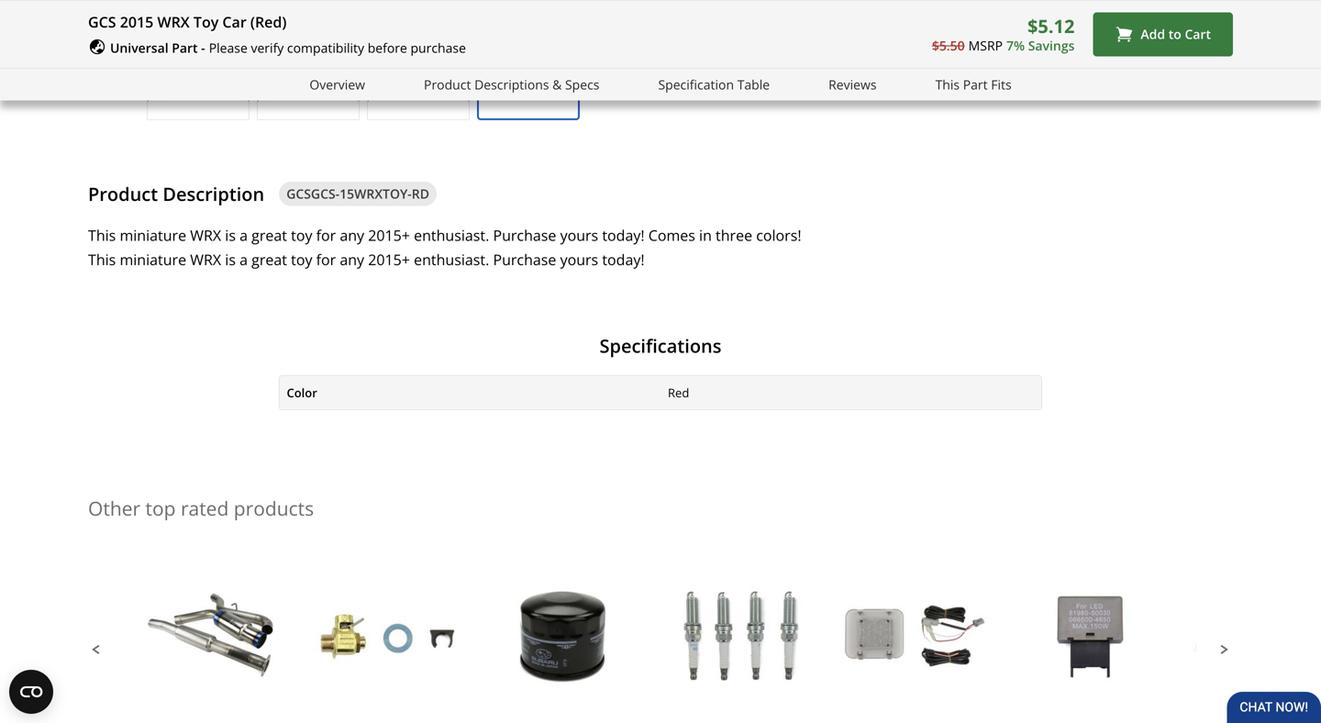 Task type: locate. For each thing, give the bounding box(es) containing it.
1 vertical spatial part
[[963, 75, 988, 93]]

msrp
[[969, 37, 1003, 54]]

descriptions
[[474, 75, 549, 93]]

product descriptions & specs link
[[424, 74, 600, 95]]

in
[[699, 225, 712, 245]]

0 vertical spatial great
[[252, 225, 287, 245]]

part left "fits" on the right of page
[[963, 75, 988, 93]]

for
[[930, 19, 950, 39], [316, 225, 336, 245], [316, 249, 336, 269]]

this
[[863, 0, 891, 15], [936, 75, 960, 93], [88, 225, 116, 245], [88, 249, 116, 269]]

0 vertical spatial for
[[930, 19, 950, 39]]

this for part
[[936, 75, 960, 93]]

universal
[[110, 39, 168, 56]]

0 vertical spatial 2015+
[[368, 225, 410, 245]]

0 vertical spatial wrx
[[157, 12, 190, 32]]

1 vertical spatial for
[[316, 225, 336, 245]]

specification table link
[[658, 74, 770, 95]]

miniature
[[120, 225, 186, 245], [120, 249, 186, 269]]

2 great from the top
[[252, 249, 287, 269]]

add to cart button
[[1093, 12, 1233, 56]]

2 2015+ from the top
[[368, 249, 410, 269]]

1 vertical spatial great
[[252, 249, 287, 269]]

1 enthusiast. from the top
[[414, 225, 489, 245]]

0 vertical spatial enthusiast.
[[414, 225, 489, 245]]

2 vertical spatial a
[[240, 249, 248, 269]]

1 vertical spatial product
[[88, 181, 158, 206]]

great
[[252, 225, 287, 245], [252, 249, 287, 269]]

0 vertical spatial any
[[340, 225, 364, 245]]

1 vertical spatial wrx
[[190, 225, 221, 245]]

1 yours from the top
[[560, 225, 598, 245]]

purchase
[[493, 225, 556, 245], [493, 249, 556, 269]]

website
[[874, 19, 927, 39]]

warranty.
[[668, 19, 733, 39]]

is inside this part is new and carries a full manufacturer warranty. see manufacturer's website for additional details.
[[927, 0, 937, 15]]

2 yours from the top
[[560, 249, 598, 269]]

$5.50
[[932, 37, 965, 54]]

today!
[[602, 225, 645, 245], [602, 249, 645, 269]]

open widget image
[[9, 670, 53, 714]]

part
[[172, 39, 198, 56], [963, 75, 988, 93]]

this inside this part is new and carries a full manufacturer warranty. see manufacturer's website for additional details.
[[863, 0, 891, 15]]

wrx for toy
[[157, 12, 190, 32]]

2015
[[120, 12, 154, 32]]

yours
[[560, 225, 598, 245], [560, 249, 598, 269]]

1 vertical spatial miniature
[[120, 249, 186, 269]]

0 vertical spatial purchase
[[493, 225, 556, 245]]

2 vertical spatial wrx
[[190, 249, 221, 269]]

is
[[927, 0, 937, 15], [225, 225, 236, 245], [225, 249, 236, 269]]

1 vertical spatial toy
[[291, 249, 312, 269]]

1 vertical spatial today!
[[602, 249, 645, 269]]

this part fits link
[[936, 74, 1012, 95]]

savings
[[1028, 37, 1075, 54]]

manufacturer
[[1091, 0, 1185, 15]]

this miniature wrx is a great toy for any 2015+ enthusiast. purchase yours today! comes in three colors! this miniature wrx is a great toy for any 2015+ enthusiast. purchase yours today!
[[88, 225, 802, 269]]

2 purchase from the top
[[493, 249, 556, 269]]

add
[[1141, 25, 1165, 43]]

2 vertical spatial for
[[316, 249, 336, 269]]

1 vertical spatial purchase
[[493, 249, 556, 269]]

manufacturer's
[[765, 19, 870, 39]]

0 horizontal spatial part
[[172, 39, 198, 56]]

2 toy from the top
[[291, 249, 312, 269]]

this for part
[[863, 0, 891, 15]]

overview
[[310, 75, 365, 93]]

a
[[1053, 0, 1062, 15], [240, 225, 248, 245], [240, 249, 248, 269]]

-
[[201, 39, 205, 56]]

see
[[737, 19, 762, 39]]

1 vertical spatial any
[[340, 249, 364, 269]]

part for universal
[[172, 39, 198, 56]]

0 vertical spatial a
[[1053, 0, 1062, 15]]

2 enthusiast. from the top
[[414, 249, 489, 269]]

product
[[424, 75, 471, 93], [88, 181, 158, 206]]

part left -
[[172, 39, 198, 56]]

overview link
[[310, 74, 365, 95]]

1 any from the top
[[340, 225, 364, 245]]

wrx
[[157, 12, 190, 32], [190, 225, 221, 245], [190, 249, 221, 269]]

verify
[[251, 39, 284, 56]]

gcs 2015 wrx toy car (red)
[[88, 12, 287, 32]]

0 vertical spatial miniature
[[120, 225, 186, 245]]

three
[[716, 225, 752, 245]]

products
[[234, 495, 314, 521]]

and
[[974, 0, 1000, 15]]

purchase
[[411, 39, 466, 56]]

$5.12 $5.50 msrp 7% savings
[[932, 13, 1075, 54]]

0 vertical spatial part
[[172, 39, 198, 56]]

before
[[368, 39, 407, 56]]

0 vertical spatial product
[[424, 75, 471, 93]]

1 vertical spatial a
[[240, 225, 248, 245]]

1 vertical spatial yours
[[560, 249, 598, 269]]

gcs
[[88, 12, 116, 32]]

go to left image image
[[117, 58, 139, 80]]

0 vertical spatial today!
[[602, 225, 645, 245]]

product left "description"
[[88, 181, 158, 206]]

any
[[340, 225, 364, 245], [340, 249, 364, 269]]

0 vertical spatial yours
[[560, 225, 598, 245]]

specifications
[[600, 333, 722, 358]]

2015+
[[368, 225, 410, 245], [368, 249, 410, 269]]

2 miniature from the top
[[120, 249, 186, 269]]

0 vertical spatial is
[[927, 0, 937, 15]]

0 horizontal spatial product
[[88, 181, 158, 206]]

7%
[[1007, 37, 1025, 54]]

red
[[668, 384, 689, 401]]

1 horizontal spatial product
[[424, 75, 471, 93]]

toy
[[291, 225, 312, 245], [291, 249, 312, 269]]

1 2015+ from the top
[[368, 225, 410, 245]]

cart
[[1185, 25, 1211, 43]]

gcsgcs-15wrxtoy-rd
[[286, 185, 429, 202]]

1 vertical spatial enthusiast.
[[414, 249, 489, 269]]

1 vertical spatial 2015+
[[368, 249, 410, 269]]

1 horizontal spatial part
[[963, 75, 988, 93]]

enthusiast.
[[414, 225, 489, 245], [414, 249, 489, 269]]

top
[[145, 495, 176, 521]]

0 vertical spatial toy
[[291, 225, 312, 245]]

product down purchase
[[424, 75, 471, 93]]

for inside this part is new and carries a full manufacturer warranty. see manufacturer's website for additional details.
[[930, 19, 950, 39]]

specification table
[[658, 75, 770, 93]]

colors!
[[756, 225, 802, 245]]

fits
[[991, 75, 1012, 93]]

universal part - please verify compatibility before purchase
[[110, 39, 466, 56]]



Task type: describe. For each thing, give the bounding box(es) containing it.
2 vertical spatial is
[[225, 249, 236, 269]]

product for product description
[[88, 181, 158, 206]]

1 miniature from the top
[[120, 225, 186, 245]]

this for miniature
[[88, 225, 116, 245]]

description
[[163, 181, 264, 206]]

reviews
[[829, 75, 877, 93]]

car
[[222, 12, 247, 32]]

wrx for is
[[190, 225, 221, 245]]

this part is new and carries a full manufacturer warranty. see manufacturer's website for additional details.
[[668, 0, 1185, 39]]

toy
[[194, 12, 219, 32]]

15wrxtoy-
[[340, 185, 412, 202]]

1 purchase from the top
[[493, 225, 556, 245]]

full
[[1065, 0, 1087, 15]]

part for this
[[963, 75, 988, 93]]

compatibility
[[287, 39, 364, 56]]

specification
[[658, 75, 734, 93]]

new
[[941, 0, 970, 15]]

&
[[553, 75, 562, 93]]

2 any from the top
[[340, 249, 364, 269]]

product for product descriptions & specs
[[424, 75, 471, 93]]

a inside this part is new and carries a full manufacturer warranty. see manufacturer's website for additional details.
[[1053, 0, 1062, 15]]

$5.12
[[1028, 13, 1075, 39]]

1 great from the top
[[252, 225, 287, 245]]

1 today! from the top
[[602, 225, 645, 245]]

this part fits
[[936, 75, 1012, 93]]

1 vertical spatial is
[[225, 225, 236, 245]]

product descriptions & specs
[[424, 75, 600, 93]]

to
[[1169, 25, 1182, 43]]

reviews link
[[829, 74, 877, 95]]

add to cart
[[1141, 25, 1211, 43]]

specs
[[565, 75, 600, 93]]

rd
[[412, 185, 429, 202]]

carries
[[1004, 0, 1050, 15]]

rated
[[181, 495, 229, 521]]

2 today! from the top
[[602, 249, 645, 269]]

1 toy from the top
[[291, 225, 312, 245]]

details.
[[1026, 19, 1075, 39]]

color
[[287, 384, 317, 401]]

comes
[[649, 225, 695, 245]]

other
[[88, 495, 140, 521]]

table
[[737, 75, 770, 93]]

additional
[[954, 19, 1022, 39]]

other top rated products
[[88, 495, 314, 521]]

(red)
[[250, 12, 287, 32]]

gcsgcs-
[[286, 185, 340, 202]]

part
[[894, 0, 923, 15]]

product description
[[88, 181, 264, 206]]

please
[[209, 39, 248, 56]]



Task type: vqa. For each thing, say whether or not it's contained in the screenshot.
"$5.50"
yes



